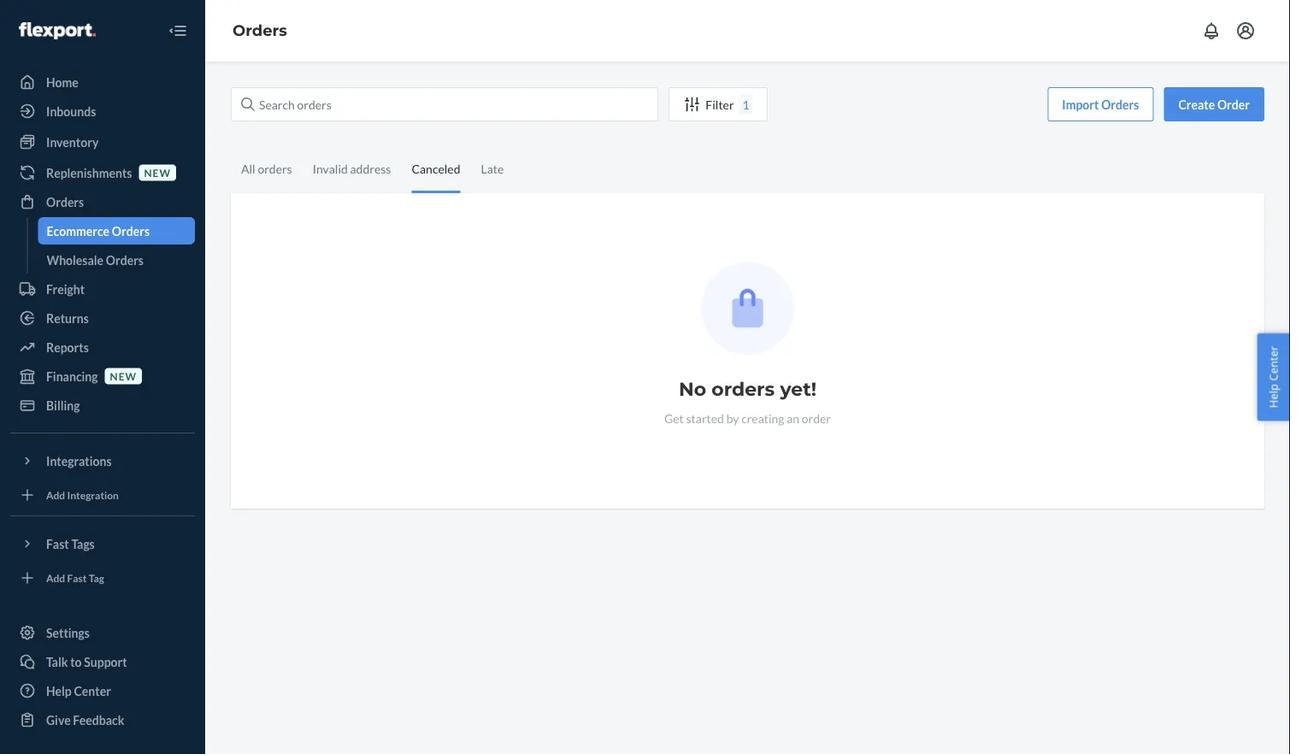Task type: describe. For each thing, give the bounding box(es) containing it.
freight
[[46, 282, 85, 296]]

get started by creating an order
[[664, 411, 831, 425]]

import orders button
[[1048, 87, 1154, 121]]

by
[[726, 411, 739, 425]]

late
[[481, 161, 504, 176]]

inbounds
[[46, 104, 96, 118]]

empty list image
[[701, 262, 794, 355]]

home
[[46, 75, 79, 89]]

all
[[241, 161, 255, 176]]

help center inside help center link
[[46, 684, 111, 698]]

open account menu image
[[1235, 21, 1256, 41]]

import orders
[[1062, 97, 1139, 112]]

add fast tag
[[46, 571, 104, 584]]

close navigation image
[[168, 21, 188, 41]]

get
[[664, 411, 684, 425]]

give feedback
[[46, 713, 124, 727]]

feedback
[[73, 713, 124, 727]]

filter 1
[[706, 97, 750, 112]]

talk to support button
[[10, 648, 195, 675]]

create order link
[[1164, 87, 1265, 121]]

orders for no
[[712, 377, 775, 401]]

yet!
[[780, 377, 817, 401]]

filter
[[706, 97, 734, 112]]

0 horizontal spatial orders link
[[10, 188, 195, 215]]

wholesale orders
[[47, 253, 144, 267]]

wholesale orders link
[[38, 246, 195, 274]]

help center inside help center button
[[1266, 346, 1281, 408]]

give
[[46, 713, 71, 727]]

returns link
[[10, 304, 195, 332]]

flexport logo image
[[19, 22, 96, 39]]

tag
[[89, 571, 104, 584]]

inventory link
[[10, 128, 195, 156]]

ecommerce orders link
[[38, 217, 195, 245]]

settings
[[46, 625, 90, 640]]

talk to support
[[46, 654, 127, 669]]

financing
[[46, 369, 98, 383]]

integrations
[[46, 454, 112, 468]]

support
[[84, 654, 127, 669]]

new for replenishments
[[144, 166, 171, 179]]

center inside button
[[1266, 346, 1281, 381]]

fast inside dropdown button
[[46, 536, 69, 551]]

create order
[[1178, 97, 1250, 112]]

tags
[[71, 536, 95, 551]]

1 horizontal spatial orders link
[[233, 21, 287, 40]]

all orders
[[241, 161, 292, 176]]

1 vertical spatial help
[[46, 684, 72, 698]]



Task type: locate. For each thing, give the bounding box(es) containing it.
inbounds link
[[10, 97, 195, 125]]

ecommerce
[[47, 224, 110, 238]]

reports
[[46, 340, 89, 354]]

0 vertical spatial add
[[46, 489, 65, 501]]

new down inventory link
[[144, 166, 171, 179]]

canceled
[[412, 161, 460, 176]]

add
[[46, 489, 65, 501], [46, 571, 65, 584]]

creating
[[741, 411, 784, 425]]

add left integration
[[46, 489, 65, 501]]

0 horizontal spatial center
[[74, 684, 111, 698]]

orders right import
[[1101, 97, 1139, 112]]

fast
[[46, 536, 69, 551], [67, 571, 87, 584]]

fast tags button
[[10, 530, 195, 557]]

orders right all
[[258, 161, 292, 176]]

address
[[350, 161, 391, 176]]

orders for ecommerce orders
[[112, 224, 150, 238]]

0 horizontal spatial orders
[[258, 161, 292, 176]]

billing
[[46, 398, 80, 413]]

2 add from the top
[[46, 571, 65, 584]]

0 horizontal spatial help center
[[46, 684, 111, 698]]

invalid address
[[313, 161, 391, 176]]

add integration
[[46, 489, 119, 501]]

orders for import orders
[[1101, 97, 1139, 112]]

0 vertical spatial center
[[1266, 346, 1281, 381]]

to
[[70, 654, 82, 669]]

0 vertical spatial new
[[144, 166, 171, 179]]

order
[[802, 411, 831, 425]]

1 vertical spatial new
[[110, 370, 137, 382]]

returns
[[46, 311, 89, 325]]

help center link
[[10, 677, 195, 704]]

an
[[787, 411, 799, 425]]

help center button
[[1257, 333, 1290, 421]]

no orders yet!
[[679, 377, 817, 401]]

0 vertical spatial fast
[[46, 536, 69, 551]]

0 horizontal spatial help
[[46, 684, 72, 698]]

orders up search icon
[[233, 21, 287, 40]]

fast left tags
[[46, 536, 69, 551]]

no
[[679, 377, 706, 401]]

give feedback button
[[10, 706, 195, 734]]

talk
[[46, 654, 68, 669]]

add fast tag link
[[10, 564, 195, 592]]

reports link
[[10, 333, 195, 361]]

0 horizontal spatial new
[[110, 370, 137, 382]]

add for add integration
[[46, 489, 65, 501]]

1 add from the top
[[46, 489, 65, 501]]

new for financing
[[110, 370, 137, 382]]

1 vertical spatial help center
[[46, 684, 111, 698]]

ecommerce orders
[[47, 224, 150, 238]]

create
[[1178, 97, 1215, 112]]

1 vertical spatial center
[[74, 684, 111, 698]]

orders for all
[[258, 161, 292, 176]]

orders for wholesale orders
[[106, 253, 144, 267]]

new
[[144, 166, 171, 179], [110, 370, 137, 382]]

1 vertical spatial add
[[46, 571, 65, 584]]

open notifications image
[[1201, 21, 1222, 41]]

home link
[[10, 68, 195, 96]]

help inside button
[[1266, 384, 1281, 408]]

1 horizontal spatial help center
[[1266, 346, 1281, 408]]

search image
[[241, 97, 255, 111]]

integration
[[67, 489, 119, 501]]

add inside add integration link
[[46, 489, 65, 501]]

wholesale
[[47, 253, 104, 267]]

help center
[[1266, 346, 1281, 408], [46, 684, 111, 698]]

replenishments
[[46, 165, 132, 180]]

help
[[1266, 384, 1281, 408], [46, 684, 72, 698]]

orders up get started by creating an order at the bottom of the page
[[712, 377, 775, 401]]

orders
[[233, 21, 287, 40], [1101, 97, 1139, 112], [46, 195, 84, 209], [112, 224, 150, 238], [106, 253, 144, 267]]

orders
[[258, 161, 292, 176], [712, 377, 775, 401]]

new down reports link
[[110, 370, 137, 382]]

fast tags
[[46, 536, 95, 551]]

0 vertical spatial help
[[1266, 384, 1281, 408]]

0 vertical spatial help center
[[1266, 346, 1281, 408]]

freight link
[[10, 275, 195, 303]]

integrations button
[[10, 447, 195, 475]]

add integration link
[[10, 481, 195, 509]]

0 vertical spatial orders link
[[233, 21, 287, 40]]

Search orders text field
[[231, 87, 658, 121]]

import
[[1062, 97, 1099, 112]]

inventory
[[46, 135, 99, 149]]

1 horizontal spatial new
[[144, 166, 171, 179]]

started
[[686, 411, 724, 425]]

center
[[1266, 346, 1281, 381], [74, 684, 111, 698]]

1 horizontal spatial help
[[1266, 384, 1281, 408]]

add for add fast tag
[[46, 571, 65, 584]]

1 vertical spatial orders
[[712, 377, 775, 401]]

settings link
[[10, 619, 195, 646]]

add inside add fast tag link
[[46, 571, 65, 584]]

orders link up the ecommerce orders
[[10, 188, 195, 215]]

orders link up search icon
[[233, 21, 287, 40]]

0 vertical spatial orders
[[258, 161, 292, 176]]

orders link
[[233, 21, 287, 40], [10, 188, 195, 215]]

1
[[743, 97, 750, 112]]

fast left tag on the bottom
[[67, 571, 87, 584]]

1 vertical spatial fast
[[67, 571, 87, 584]]

order
[[1217, 97, 1250, 112]]

orders down ecommerce orders link
[[106, 253, 144, 267]]

invalid
[[313, 161, 348, 176]]

1 vertical spatial orders link
[[10, 188, 195, 215]]

add down fast tags
[[46, 571, 65, 584]]

orders up ecommerce
[[46, 195, 84, 209]]

orders up wholesale orders link
[[112, 224, 150, 238]]

orders inside button
[[1101, 97, 1139, 112]]

1 horizontal spatial center
[[1266, 346, 1281, 381]]

billing link
[[10, 392, 195, 419]]

1 horizontal spatial orders
[[712, 377, 775, 401]]



Task type: vqa. For each thing, say whether or not it's contained in the screenshot.
Search orders text field
yes



